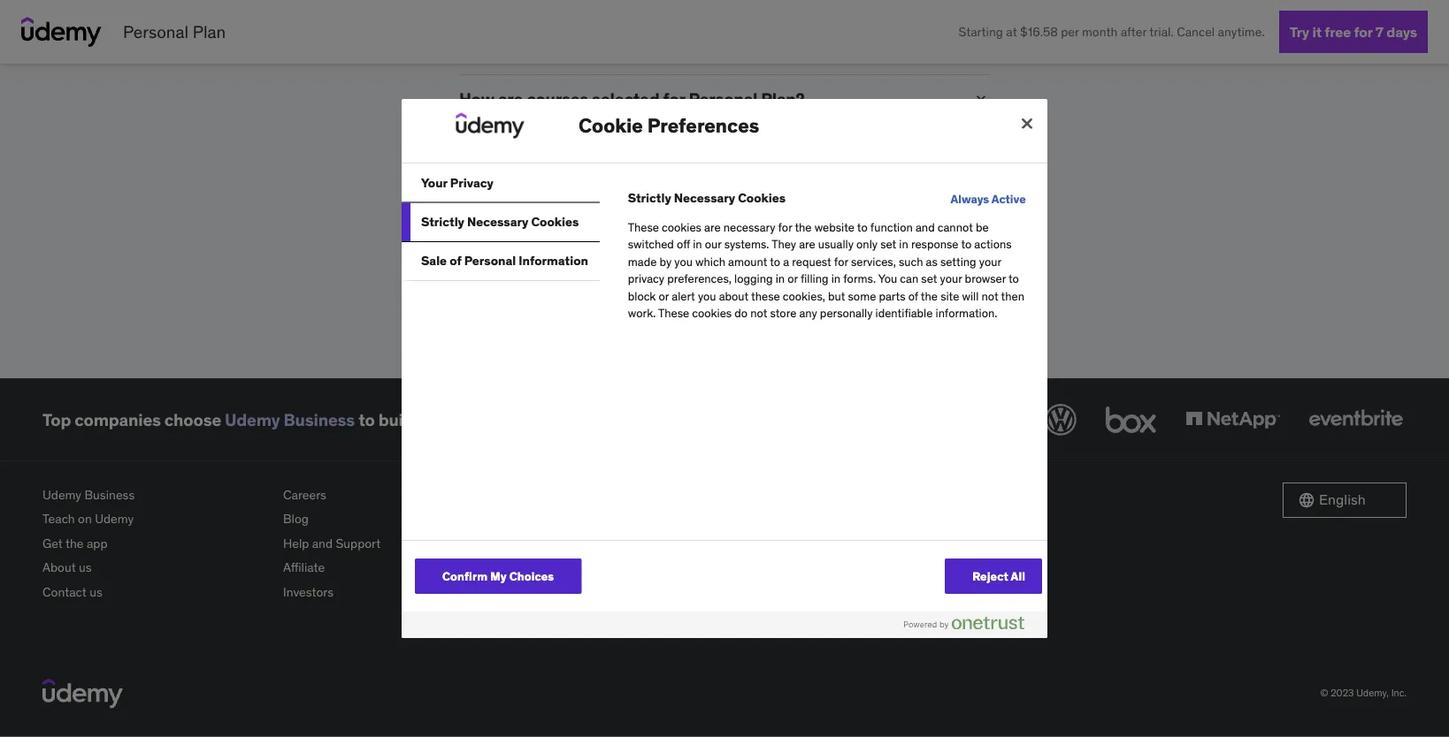 Task type: vqa. For each thing, say whether or not it's contained in the screenshot.
about us link
yes



Task type: locate. For each thing, give the bounding box(es) containing it.
strictly necessary cookies up our
[[628, 190, 786, 206]]

udemy business teach on udemy get the app about us contact us
[[42, 487, 135, 601]]

udemy business link up careers
[[225, 410, 355, 431]]

are up our
[[704, 220, 721, 234]]

1 vertical spatial not
[[751, 306, 768, 321]]

1 vertical spatial business
[[84, 487, 135, 503]]

1 horizontal spatial strictly necessary cookies
[[628, 190, 786, 206]]

0 vertical spatial or
[[788, 272, 798, 286]]

1 vertical spatial for
[[778, 220, 792, 234]]

your down actions on the top right
[[979, 254, 1001, 269]]

the inside udemy business teach on udemy get the app about us contact us
[[65, 536, 84, 552]]

1 horizontal spatial necessary
[[674, 190, 735, 206]]

necessary inside tab panel
[[674, 190, 735, 206]]

1 vertical spatial the
[[921, 289, 938, 304]]

cookies,
[[783, 289, 825, 304]]

systems.
[[724, 237, 769, 252]]

0 vertical spatial udemy
[[225, 410, 280, 431]]

plan
[[193, 21, 226, 42]]

volkswagen image
[[1041, 401, 1080, 440]]

not down browser
[[982, 289, 999, 304]]

of right sale
[[450, 253, 462, 269]]

udemy business link up get the app link
[[42, 483, 269, 508]]

investors link
[[283, 581, 510, 605]]

statement
[[596, 602, 652, 618]]

reject all
[[973, 570, 1026, 584]]

0 horizontal spatial your
[[940, 272, 962, 286]]

are up request
[[799, 237, 815, 252]]

cookies up necessary
[[738, 190, 786, 206]]

personal right sale
[[464, 253, 516, 269]]

career
[[511, 410, 561, 431]]

personal left plan
[[123, 21, 189, 42]]

tab list
[[402, 164, 600, 281]]

0 horizontal spatial or
[[586, 536, 597, 552]]

1 horizontal spatial for
[[834, 254, 848, 269]]

browser
[[965, 272, 1006, 286]]

0 vertical spatial business
[[284, 410, 355, 431]]

0 vertical spatial strictly necessary cookies
[[628, 190, 786, 206]]

the
[[795, 220, 812, 234], [921, 289, 938, 304], [65, 536, 84, 552]]

strictly necessary cookies up sale of personal information
[[421, 214, 579, 230]]

sale of personal information
[[421, 253, 588, 269]]

you down preferences,
[[698, 289, 716, 304]]

for
[[1354, 22, 1373, 41], [778, 220, 792, 234], [834, 254, 848, 269]]

1 vertical spatial or
[[659, 289, 669, 304]]

actions
[[975, 237, 1012, 252]]

not right do
[[751, 306, 768, 321]]

0 vertical spatial personal
[[123, 21, 189, 42]]

for left 7
[[1354, 22, 1373, 41]]

blog
[[283, 512, 309, 528]]

2 vertical spatial not
[[543, 536, 561, 552]]

switched
[[628, 237, 674, 252]]

1 horizontal spatial personal
[[464, 253, 516, 269]]

1 vertical spatial udemy image
[[42, 679, 123, 710]]

choices
[[509, 570, 554, 584]]

cookies up off
[[662, 220, 702, 234]]

0 horizontal spatial udemy
[[42, 487, 81, 503]]

affiliate
[[283, 561, 325, 577]]

udemy logo image
[[411, 108, 570, 143], [451, 108, 529, 143]]

for up they
[[778, 220, 792, 234]]

and right "help"
[[312, 536, 333, 552]]

tab list containing your privacy
[[402, 164, 600, 281]]

strictly necessary cookies tab panel
[[619, 181, 1041, 340]]

do not sell or share my personal information button
[[524, 532, 750, 574]]

inc.
[[1391, 688, 1407, 701]]

logging
[[734, 272, 773, 286]]

top companies choose udemy business to build in-demand career skills.
[[42, 410, 610, 431]]

0 horizontal spatial personal
[[123, 21, 189, 42]]

udemy image
[[21, 17, 102, 47], [42, 679, 123, 710]]

cancel
[[1177, 24, 1215, 40]]

or down the a
[[788, 272, 798, 286]]

of inside 'these cookies are necessary for the website to function and cannot be switched off in our systems. they are usually only set in response to actions made by you which amount to a request for services, such as setting your privacy preferences, logging in or filling in forms. you can set your browser to block or alert you about these cookies, but some parts of the site will not then work. these cookies do not store any personally identifiable information.'
[[908, 289, 918, 304]]

affiliate link
[[283, 557, 510, 581]]

the up they
[[795, 220, 812, 234]]

netapp image
[[1182, 401, 1284, 440]]

in
[[693, 237, 702, 252], [899, 237, 909, 252], [776, 272, 785, 286], [831, 272, 841, 286]]

0 vertical spatial necessary
[[674, 190, 735, 206]]

0 vertical spatial and
[[916, 220, 935, 234]]

1 vertical spatial set
[[921, 272, 937, 286]]

any
[[799, 306, 817, 321]]

2 horizontal spatial udemy
[[225, 410, 280, 431]]

us right about
[[79, 561, 92, 577]]

set down as
[[921, 272, 937, 286]]

1 vertical spatial and
[[312, 536, 333, 552]]

reject
[[973, 570, 1009, 584]]

necessary up sale of personal information
[[467, 214, 529, 230]]

0 horizontal spatial the
[[65, 536, 84, 552]]

0 vertical spatial us
[[79, 561, 92, 577]]

companies
[[75, 410, 161, 431]]

response
[[911, 237, 959, 252]]

confirm
[[442, 570, 488, 584]]

confirm my choices button
[[415, 559, 582, 595]]

small image
[[972, 40, 990, 58], [972, 90, 990, 107], [972, 188, 990, 206], [972, 287, 990, 305], [1298, 492, 1316, 510]]

2 horizontal spatial the
[[921, 289, 938, 304]]

preferences,
[[667, 272, 732, 286]]

us right contact at the left bottom of the page
[[90, 585, 102, 601]]

powered by onetrust image
[[904, 617, 1025, 631]]

business up careers
[[284, 410, 355, 431]]

share
[[600, 536, 630, 552]]

small image
[[972, 238, 990, 255]]

or left "alert"
[[659, 289, 669, 304]]

box image
[[1102, 401, 1161, 440]]

1 vertical spatial of
[[908, 289, 918, 304]]

the right get
[[65, 536, 84, 552]]

0 horizontal spatial not
[[543, 536, 561, 552]]

in up but
[[831, 272, 841, 286]]

careers
[[283, 487, 326, 503]]

0 vertical spatial for
[[1354, 22, 1373, 41]]

starting at $16.58 per month after trial. cancel anytime.
[[959, 24, 1265, 40]]

such
[[899, 254, 923, 269]]

1 horizontal spatial strictly
[[628, 190, 671, 206]]

which
[[695, 254, 726, 269]]

0 horizontal spatial necessary
[[467, 214, 529, 230]]

strictly up sale
[[421, 214, 465, 230]]

information
[[519, 253, 588, 269]]

to left small image
[[961, 237, 972, 252]]

teach on udemy link
[[42, 508, 269, 532]]

about
[[42, 561, 76, 577]]

1 horizontal spatial are
[[799, 237, 815, 252]]

0 horizontal spatial and
[[312, 536, 333, 552]]

0 vertical spatial are
[[704, 220, 721, 234]]

strictly up the switched
[[628, 190, 671, 206]]

do
[[524, 536, 540, 552]]

1 horizontal spatial not
[[751, 306, 768, 321]]

1 horizontal spatial your
[[979, 254, 1001, 269]]

you down off
[[674, 254, 693, 269]]

2 vertical spatial the
[[65, 536, 84, 552]]

1 vertical spatial us
[[90, 585, 102, 601]]

1 vertical spatial personal
[[464, 253, 516, 269]]

in up such
[[899, 237, 909, 252]]

can
[[900, 272, 919, 286]]

strictly necessary cookies inside tab panel
[[628, 190, 786, 206]]

anytime.
[[1218, 24, 1265, 40]]

0 vertical spatial the
[[795, 220, 812, 234]]

udemy business link
[[225, 410, 355, 431], [42, 483, 269, 508]]

0 vertical spatial these
[[628, 220, 659, 234]]

1 horizontal spatial udemy
[[95, 512, 134, 528]]

these up the switched
[[628, 220, 659, 234]]

necessary up our
[[674, 190, 735, 206]]

2 horizontal spatial not
[[982, 289, 999, 304]]

cookies up the information
[[531, 214, 579, 230]]

business up the on
[[84, 487, 135, 503]]

the left the site
[[921, 289, 938, 304]]

udemy,
[[1357, 688, 1389, 701]]

udemy right the on
[[95, 512, 134, 528]]

0 vertical spatial set
[[881, 237, 896, 252]]

sitemap
[[524, 578, 570, 594]]

2 vertical spatial or
[[586, 536, 597, 552]]

help
[[283, 536, 309, 552]]

1 horizontal spatial and
[[916, 220, 935, 234]]

0 horizontal spatial business
[[84, 487, 135, 503]]

0 horizontal spatial strictly
[[421, 214, 465, 230]]

1 vertical spatial your
[[940, 272, 962, 286]]

$16.58
[[1020, 24, 1058, 40]]

1 vertical spatial cookies
[[531, 214, 579, 230]]

1 vertical spatial necessary
[[467, 214, 529, 230]]

cookies down about
[[692, 306, 732, 321]]

1 horizontal spatial you
[[698, 289, 716, 304]]

information.
[[936, 306, 998, 321]]

of down can
[[908, 289, 918, 304]]

contact us link
[[42, 581, 269, 605]]

your up the site
[[940, 272, 962, 286]]

udemy
[[225, 410, 280, 431], [42, 487, 81, 503], [95, 512, 134, 528]]

build
[[378, 410, 418, 431]]

udemy right choose
[[225, 410, 280, 431]]

0 horizontal spatial set
[[881, 237, 896, 252]]

function
[[870, 220, 913, 234]]

free
[[1325, 22, 1351, 41]]

1 vertical spatial strictly necessary cookies
[[421, 214, 579, 230]]

0 horizontal spatial are
[[704, 220, 721, 234]]

0 horizontal spatial you
[[674, 254, 693, 269]]

to
[[857, 220, 868, 234], [961, 237, 972, 252], [770, 254, 781, 269], [1009, 272, 1019, 286], [358, 410, 375, 431]]

1 horizontal spatial the
[[795, 220, 812, 234]]

1 horizontal spatial cookies
[[738, 190, 786, 206]]

1 horizontal spatial of
[[908, 289, 918, 304]]

store
[[770, 306, 797, 321]]

0 vertical spatial cookies
[[738, 190, 786, 206]]

0 horizontal spatial for
[[778, 220, 792, 234]]

about
[[719, 289, 749, 304]]

month
[[1082, 24, 1118, 40]]

choose
[[164, 410, 221, 431]]

these down "alert"
[[658, 306, 689, 321]]

or
[[788, 272, 798, 286], [659, 289, 669, 304], [586, 536, 597, 552]]

personal inside cookie preferences alert dialog
[[464, 253, 516, 269]]

get the app link
[[42, 532, 269, 557]]

support
[[336, 536, 381, 552]]

sale
[[421, 253, 447, 269]]

0 vertical spatial your
[[979, 254, 1001, 269]]

2023
[[1331, 688, 1354, 701]]

0 vertical spatial strictly
[[628, 190, 671, 206]]

strictly necessary cookies
[[628, 190, 786, 206], [421, 214, 579, 230]]

or right sell at left bottom
[[586, 536, 597, 552]]

and
[[916, 220, 935, 234], [312, 536, 333, 552]]

and up the "response"
[[916, 220, 935, 234]]

1 vertical spatial cookies
[[692, 306, 732, 321]]

udemy up teach
[[42, 487, 81, 503]]

skills.
[[564, 410, 610, 431]]

0 vertical spatial of
[[450, 253, 462, 269]]

not up information
[[543, 536, 561, 552]]

set down function
[[881, 237, 896, 252]]

for down usually
[[834, 254, 848, 269]]



Task type: describe. For each thing, give the bounding box(es) containing it.
personal
[[653, 536, 700, 552]]

our
[[705, 237, 722, 252]]

cookies inside tab panel
[[738, 190, 786, 206]]

2 udemy logo image from the left
[[451, 108, 529, 143]]

careers link
[[283, 483, 510, 508]]

help and support link
[[283, 532, 510, 557]]

7
[[1376, 22, 1384, 41]]

cannot
[[938, 220, 973, 234]]

privacy
[[628, 272, 665, 286]]

do
[[735, 306, 748, 321]]

1 horizontal spatial set
[[921, 272, 937, 286]]

and inside 'these cookies are necessary for the website to function and cannot be switched off in our systems. they are usually only set in response to actions made by you which amount to a request for services, such as setting your privacy preferences, logging in or filling in forms. you can set your browser to block or alert you about these cookies, but some parts of the site will not then work. these cookies do not store any personally identifiable information.'
[[916, 220, 935, 234]]

but
[[828, 289, 845, 304]]

all
[[1011, 570, 1026, 584]]

accessibility statement link
[[524, 598, 750, 623]]

privacy
[[450, 175, 494, 191]]

made
[[628, 254, 657, 269]]

trial.
[[1150, 24, 1174, 40]]

work.
[[628, 306, 656, 321]]

on
[[78, 512, 92, 528]]

1 vertical spatial udemy business link
[[42, 483, 269, 508]]

demand
[[443, 410, 508, 431]]

amount
[[728, 254, 767, 269]]

1 udemy logo image from the left
[[411, 108, 570, 143]]

0 horizontal spatial strictly necessary cookies
[[421, 214, 579, 230]]

tab list inside cookie preferences alert dialog
[[402, 164, 600, 281]]

careers blog help and support affiliate investors
[[283, 487, 381, 601]]

site
[[941, 289, 959, 304]]

identifiable
[[876, 306, 933, 321]]

1 vertical spatial are
[[799, 237, 815, 252]]

setting
[[940, 254, 977, 269]]

1 horizontal spatial or
[[659, 289, 669, 304]]

my
[[633, 536, 650, 552]]

blog link
[[283, 508, 510, 532]]

at
[[1006, 24, 1017, 40]]

not inside do not sell or share my personal information sitemap accessibility statement
[[543, 536, 561, 552]]

eventbrite image
[[1305, 401, 1407, 440]]

0 vertical spatial udemy business link
[[225, 410, 355, 431]]

0 vertical spatial not
[[982, 289, 999, 304]]

cookie preferences
[[579, 113, 759, 137]]

and inside 'careers blog help and support affiliate investors'
[[312, 536, 333, 552]]

by
[[660, 254, 672, 269]]

accessibility
[[524, 602, 593, 618]]

you
[[878, 272, 897, 286]]

1 vertical spatial these
[[658, 306, 689, 321]]

1 vertical spatial you
[[698, 289, 716, 304]]

it
[[1313, 22, 1322, 41]]

1 horizontal spatial business
[[284, 410, 355, 431]]

block
[[628, 289, 656, 304]]

strictly inside tab panel
[[628, 190, 671, 206]]

usually
[[818, 237, 854, 252]]

then
[[1001, 289, 1025, 304]]

get
[[42, 536, 63, 552]]

your
[[421, 175, 447, 191]]

your privacy
[[421, 175, 494, 191]]

after
[[1121, 24, 1147, 40]]

to left build
[[358, 410, 375, 431]]

active
[[992, 192, 1026, 206]]

© 2023 udemy, inc.
[[1321, 688, 1407, 701]]

will
[[962, 289, 979, 304]]

small image inside "english" button
[[1298, 492, 1316, 510]]

they
[[772, 237, 796, 252]]

1 vertical spatial strictly
[[421, 214, 465, 230]]

some
[[848, 289, 876, 304]]

business inside udemy business teach on udemy get the app about us contact us
[[84, 487, 135, 503]]

preferences
[[647, 113, 759, 137]]

0 horizontal spatial cookies
[[531, 214, 579, 230]]

be
[[976, 220, 989, 234]]

parts
[[879, 289, 906, 304]]

investors
[[283, 585, 334, 601]]

cookie
[[579, 113, 643, 137]]

always
[[951, 192, 989, 206]]

do not sell or share my personal information sitemap accessibility statement
[[524, 536, 700, 618]]

in down the a
[[776, 272, 785, 286]]

my
[[490, 570, 507, 584]]

or inside do not sell or share my personal information sitemap accessibility statement
[[586, 536, 597, 552]]

to up only
[[857, 220, 868, 234]]

in right off
[[693, 237, 702, 252]]

0 vertical spatial cookies
[[662, 220, 702, 234]]

personal plan
[[123, 21, 226, 42]]

0 vertical spatial udemy image
[[21, 17, 102, 47]]

try it free for 7 days link
[[1279, 11, 1428, 53]]

off
[[677, 237, 690, 252]]

0 horizontal spatial of
[[450, 253, 462, 269]]

these cookies are necessary for the website to function and cannot be switched off in our systems. they are usually only set in response to actions made by you which amount to a request for services, such as setting your privacy preferences, logging in or filling in forms. you can set your browser to block or alert you about these cookies, but some parts of the site will not then work. these cookies do not store any personally identifiable information.
[[628, 220, 1025, 321]]

request
[[792, 254, 831, 269]]

confirm my choices
[[442, 570, 554, 584]]

try
[[1290, 22, 1310, 41]]

teach
[[42, 512, 75, 528]]

sitemap link
[[524, 574, 750, 598]]

a
[[783, 254, 789, 269]]

personally
[[820, 306, 873, 321]]

days
[[1387, 22, 1417, 41]]

sell
[[564, 536, 583, 552]]

as
[[926, 254, 938, 269]]

cookie preferences alert dialog
[[402, 99, 1048, 639]]

always active
[[951, 192, 1026, 206]]

0 vertical spatial you
[[674, 254, 693, 269]]

top
[[42, 410, 71, 431]]

per
[[1061, 24, 1079, 40]]

2 horizontal spatial for
[[1354, 22, 1373, 41]]

2 horizontal spatial or
[[788, 272, 798, 286]]

forms.
[[844, 272, 876, 286]]

alert
[[672, 289, 695, 304]]

2 vertical spatial udemy
[[95, 512, 134, 528]]

2 vertical spatial for
[[834, 254, 848, 269]]

to left the a
[[770, 254, 781, 269]]

to up then
[[1009, 272, 1019, 286]]

necessary
[[724, 220, 775, 234]]

1 vertical spatial udemy
[[42, 487, 81, 503]]

filling
[[801, 272, 829, 286]]



